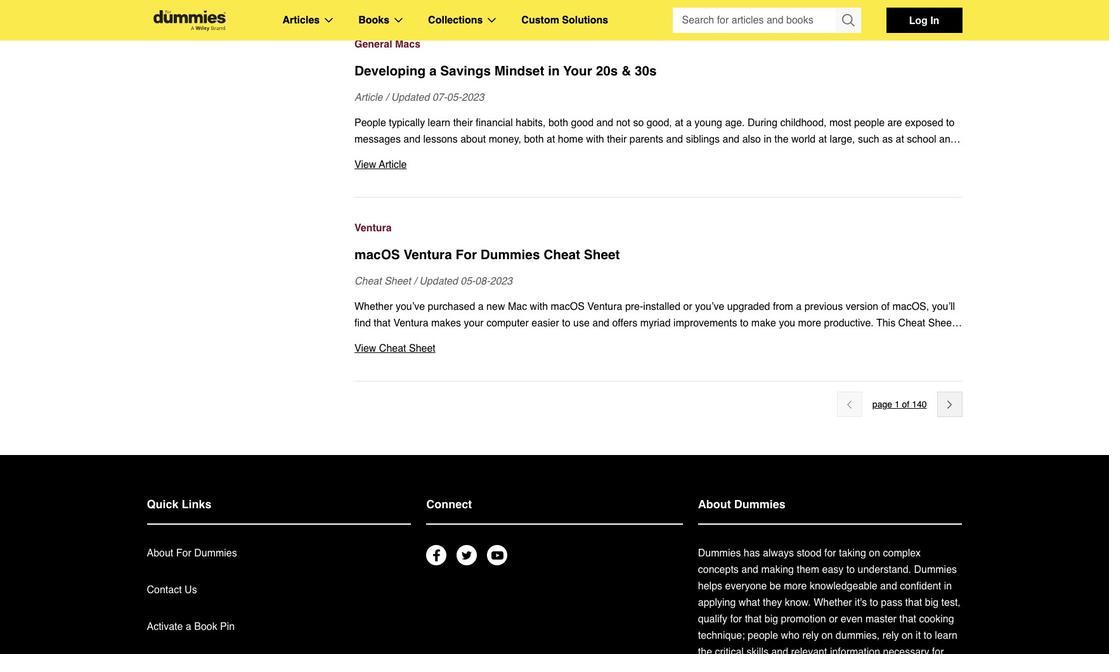 Task type: locate. For each thing, give the bounding box(es) containing it.
a left new
[[478, 301, 484, 313]]

your up things
[[464, 318, 484, 329]]

for down compendium
[[670, 351, 682, 362]]

0 vertical spatial or
[[683, 301, 692, 313]]

they
[[763, 597, 782, 609]]

1 vertical spatial more
[[784, 581, 807, 592]]

you've down cheat sheet / updated 05-08-2023
[[396, 301, 425, 313]]

whether
[[354, 301, 393, 313], [814, 597, 852, 609]]

and down has
[[741, 564, 758, 576]]

07-
[[432, 92, 447, 103]]

group
[[672, 8, 861, 33]]

know.
[[785, 597, 811, 609]]

logo image
[[147, 10, 232, 31]]

information down makes
[[395, 334, 445, 346]]

article
[[354, 92, 383, 103], [379, 159, 407, 171]]

for
[[456, 247, 477, 263], [176, 548, 191, 559]]

or inside dummies has always stood for taking on complex concepts and making them easy to understand. dummies helps everyone be more knowledgeable and confident in applying what they know. whether it's to pass that big test, qualify for that big promotion or even master that cooking technique; people who rely on dummies, rely on it to learn the critical skills and relevant information necessa
[[829, 614, 838, 625]]

you've up the improvements
[[695, 301, 724, 313]]

concepts
[[698, 564, 739, 576]]

macos inside whether you've purchased a new mac with macos ventura pre-installed or you've upgraded from a previous version of macos, you'll find that ventura makes your computer easier to use and offers myriad improvements to make you more productive.  this cheat sheet includes information on things you should never do to your mac; a compendium of useful and timesaving keyboard shortcuts; recommendations for backing up data; and website recommendations for smart ventura users.
[[551, 301, 585, 313]]

on up 'understand.'
[[869, 548, 880, 559]]

1 horizontal spatial rely
[[882, 630, 899, 642]]

computer
[[486, 318, 529, 329]]

1 vertical spatial big
[[765, 614, 778, 625]]

2023
[[462, 92, 484, 103], [490, 276, 512, 287]]

them
[[797, 564, 819, 576]]

0 horizontal spatial recommendations
[[354, 351, 435, 362]]

0 horizontal spatial whether
[[354, 301, 393, 313]]

0 vertical spatial /
[[385, 92, 388, 103]]

0 horizontal spatial 2023
[[462, 92, 484, 103]]

2 view from the top
[[354, 343, 376, 354]]

collections
[[428, 15, 483, 26]]

in left your
[[548, 63, 560, 79]]

on down makes
[[448, 334, 459, 346]]

what
[[739, 597, 760, 609]]

mac;
[[620, 334, 642, 346]]

1 vertical spatial 2023
[[490, 276, 512, 287]]

and down make
[[755, 334, 772, 346]]

0 horizontal spatial or
[[683, 301, 692, 313]]

your
[[464, 318, 484, 329], [597, 334, 617, 346]]

never
[[543, 334, 569, 346]]

pin
[[220, 621, 235, 633]]

includes
[[354, 334, 392, 346]]

articles
[[282, 15, 320, 26]]

1 rely from the left
[[802, 630, 819, 642]]

view for macos ventura for dummies cheat sheet
[[354, 343, 376, 354]]

sheet down makes
[[409, 343, 436, 354]]

for
[[438, 351, 450, 362], [670, 351, 682, 362], [824, 548, 836, 559], [730, 614, 742, 625]]

big up cooking
[[925, 597, 939, 609]]

mindset
[[494, 63, 544, 79]]

1 horizontal spatial you
[[779, 318, 795, 329]]

log
[[909, 14, 928, 26]]

whether down the knowledgeable
[[814, 597, 852, 609]]

knowledgeable
[[810, 581, 877, 592]]

whether inside whether you've purchased a new mac with macos ventura pre-installed or you've upgraded from a previous version of macos, you'll find that ventura makes your computer easier to use and offers myriad improvements to make you more productive.  this cheat sheet includes information on things you should never do to your mac; a compendium of useful and timesaving keyboard shortcuts; recommendations for backing up data; and website recommendations for smart ventura users.
[[354, 301, 393, 313]]

1 view from the top
[[354, 159, 376, 171]]

log in link
[[886, 8, 962, 33]]

to down taking
[[846, 564, 855, 576]]

0 vertical spatial information
[[395, 334, 445, 346]]

test,
[[941, 597, 961, 609]]

of up this
[[881, 301, 890, 313]]

pre-
[[625, 301, 643, 313]]

0 vertical spatial more
[[798, 318, 821, 329]]

of right 1
[[902, 399, 909, 410]]

general macs
[[354, 39, 420, 50]]

2 you've from the left
[[695, 301, 724, 313]]

contact
[[147, 585, 182, 596]]

of
[[881, 301, 890, 313], [714, 334, 722, 346], [902, 399, 909, 410]]

/
[[385, 92, 388, 103], [414, 276, 417, 287]]

of left useful
[[714, 334, 722, 346]]

data;
[[504, 351, 527, 362]]

that up includes on the bottom left
[[374, 318, 391, 329]]

0 horizontal spatial macos
[[354, 247, 400, 263]]

to right it
[[924, 630, 932, 642]]

that up it
[[899, 614, 916, 625]]

mac
[[508, 301, 527, 313]]

1
[[895, 399, 900, 410]]

technique;
[[698, 630, 745, 642]]

whether you've purchased a new mac with macos ventura pre-installed or you've upgraded from a previous version of macos, you'll find that ventura makes your computer easier to use and offers myriad improvements to make you more productive.  this cheat sheet includes information on things you should never do to your mac; a compendium of useful and timesaving keyboard shortcuts; recommendations for backing up data; and website recommendations for smart ventura users.
[[354, 301, 955, 362]]

0 horizontal spatial your
[[464, 318, 484, 329]]

1 vertical spatial whether
[[814, 597, 852, 609]]

in
[[548, 63, 560, 79], [944, 581, 952, 592]]

0 vertical spatial big
[[925, 597, 939, 609]]

0 horizontal spatial about
[[147, 548, 173, 559]]

1 vertical spatial view
[[354, 343, 376, 354]]

productive.
[[824, 318, 874, 329]]

0 vertical spatial your
[[464, 318, 484, 329]]

for up 08-
[[456, 247, 477, 263]]

cheat
[[544, 247, 580, 263], [354, 276, 382, 287], [898, 318, 925, 329], [379, 343, 406, 354]]

1 vertical spatial /
[[414, 276, 417, 287]]

Search for articles and books text field
[[672, 8, 837, 33]]

0 horizontal spatial for
[[176, 548, 191, 559]]

1 horizontal spatial information
[[830, 647, 880, 654]]

article / updated 07-05-2023
[[354, 92, 484, 103]]

0 vertical spatial of
[[881, 301, 890, 313]]

updated up "purchased"
[[419, 276, 458, 287]]

1 horizontal spatial or
[[829, 614, 838, 625]]

05- down savings at the top of the page
[[447, 92, 462, 103]]

1 horizontal spatial macos
[[551, 301, 585, 313]]

on
[[448, 334, 459, 346], [869, 548, 880, 559], [822, 630, 833, 642], [902, 630, 913, 642]]

makes
[[431, 318, 461, 329]]

0 vertical spatial view
[[354, 159, 376, 171]]

0 vertical spatial 05-
[[447, 92, 462, 103]]

open article categories image
[[325, 18, 333, 23]]

more inside whether you've purchased a new mac with macos ventura pre-installed or you've upgraded from a previous version of macos, you'll find that ventura makes your computer easier to use and offers myriad improvements to make you more productive.  this cheat sheet includes information on things you should never do to your mac; a compendium of useful and timesaving keyboard shortcuts; recommendations for backing up data; and website recommendations for smart ventura users.
[[798, 318, 821, 329]]

2 horizontal spatial of
[[902, 399, 909, 410]]

helps
[[698, 581, 722, 592]]

1 vertical spatial information
[[830, 647, 880, 654]]

for up easy
[[824, 548, 836, 559]]

1 vertical spatial or
[[829, 614, 838, 625]]

critical
[[715, 647, 744, 654]]

updated
[[391, 92, 429, 103], [419, 276, 458, 287]]

1 horizontal spatial in
[[944, 581, 952, 592]]

05- up "purchased"
[[461, 276, 475, 287]]

1 horizontal spatial about
[[698, 498, 731, 511]]

you up "up"
[[492, 334, 508, 346]]

that down confident
[[905, 597, 922, 609]]

1 horizontal spatial /
[[414, 276, 417, 287]]

macos up cheat sheet / updated 05-08-2023
[[354, 247, 400, 263]]

2 vertical spatial of
[[902, 399, 909, 410]]

0 horizontal spatial of
[[714, 334, 722, 346]]

1 vertical spatial your
[[597, 334, 617, 346]]

and
[[592, 318, 609, 329], [755, 334, 772, 346], [530, 351, 547, 362], [741, 564, 758, 576], [880, 581, 897, 592], [771, 647, 788, 654]]

recommendations down includes on the bottom left
[[354, 351, 435, 362]]

or up the improvements
[[683, 301, 692, 313]]

about
[[698, 498, 731, 511], [147, 548, 173, 559]]

0 horizontal spatial you've
[[396, 301, 425, 313]]

2 rely from the left
[[882, 630, 899, 642]]

to left use
[[562, 318, 570, 329]]

140
[[912, 399, 927, 410]]

rely down "master"
[[882, 630, 899, 642]]

0 horizontal spatial big
[[765, 614, 778, 625]]

about for about for dummies
[[147, 548, 173, 559]]

complex
[[883, 548, 921, 559]]

sheet down you'll in the top right of the page
[[928, 318, 955, 329]]

you down the from
[[779, 318, 795, 329]]

from
[[773, 301, 793, 313]]

0 horizontal spatial in
[[548, 63, 560, 79]]

developing a savings mindset in your 20s & 30s link
[[354, 62, 962, 81]]

a right 'mac;'
[[644, 334, 650, 346]]

custom solutions link
[[521, 12, 608, 29]]

website
[[550, 351, 584, 362]]

whether up the find
[[354, 301, 393, 313]]

a up 07-
[[429, 63, 437, 79]]

1 vertical spatial macos
[[551, 301, 585, 313]]

2023 up new
[[490, 276, 512, 287]]

information down dummies,
[[830, 647, 880, 654]]

1 vertical spatial in
[[944, 581, 952, 592]]

activate a book pin
[[147, 621, 235, 633]]

your left 'mac;'
[[597, 334, 617, 346]]

for up us
[[176, 548, 191, 559]]

things
[[462, 334, 489, 346]]

macos up use
[[551, 301, 585, 313]]

dummies
[[481, 247, 540, 263], [734, 498, 786, 511], [194, 548, 237, 559], [698, 548, 741, 559], [914, 564, 957, 576]]

your
[[563, 63, 592, 79]]

1 horizontal spatial recommendations
[[587, 351, 667, 362]]

of inside 'button'
[[902, 399, 909, 410]]

information
[[395, 334, 445, 346], [830, 647, 880, 654]]

keyboard
[[826, 334, 868, 346]]

more
[[798, 318, 821, 329], [784, 581, 807, 592]]

for down what
[[730, 614, 742, 625]]

about for dummies
[[147, 548, 237, 559]]

big down they
[[765, 614, 778, 625]]

sheet inside whether you've purchased a new mac with macos ventura pre-installed or you've upgraded from a previous version of macos, you'll find that ventura makes your computer easier to use and offers myriad improvements to make you more productive.  this cheat sheet includes information on things you should never do to your mac; a compendium of useful and timesaving keyboard shortcuts; recommendations for backing up data; and website recommendations for smart ventura users.
[[928, 318, 955, 329]]

smart
[[685, 351, 710, 362]]

1 horizontal spatial whether
[[814, 597, 852, 609]]

more up the timesaving
[[798, 318, 821, 329]]

2023 down savings at the top of the page
[[462, 92, 484, 103]]

log in
[[909, 14, 939, 26]]

1 vertical spatial for
[[176, 548, 191, 559]]

timesaving
[[775, 334, 823, 346]]

1 horizontal spatial you've
[[695, 301, 724, 313]]

you
[[779, 318, 795, 329], [492, 334, 508, 346]]

0 vertical spatial in
[[548, 63, 560, 79]]

dummies up the concepts
[[698, 548, 741, 559]]

about for dummies link
[[147, 548, 237, 559]]

05- for savings
[[447, 92, 462, 103]]

ventura link
[[354, 220, 962, 237]]

05- for for
[[461, 276, 475, 287]]

for left backing
[[438, 351, 450, 362]]

1 vertical spatial you
[[492, 334, 508, 346]]

0 vertical spatial about
[[698, 498, 731, 511]]

0 horizontal spatial /
[[385, 92, 388, 103]]

everyone
[[725, 581, 767, 592]]

rely up relevant
[[802, 630, 819, 642]]

1 vertical spatial updated
[[419, 276, 458, 287]]

a
[[429, 63, 437, 79], [478, 301, 484, 313], [796, 301, 802, 313], [644, 334, 650, 346], [186, 621, 191, 633]]

and down who
[[771, 647, 788, 654]]

0 horizontal spatial information
[[395, 334, 445, 346]]

that inside whether you've purchased a new mac with macos ventura pre-installed or you've upgraded from a previous version of macos, you'll find that ventura makes your computer easier to use and offers myriad improvements to make you more productive.  this cheat sheet includes information on things you should never do to your mac; a compendium of useful and timesaving keyboard shortcuts; recommendations for backing up data; and website recommendations for smart ventura users.
[[374, 318, 391, 329]]

updated left 07-
[[391, 92, 429, 103]]

to
[[562, 318, 570, 329], [740, 318, 748, 329], [586, 334, 594, 346], [846, 564, 855, 576], [870, 597, 878, 609], [924, 630, 932, 642]]

more up know.
[[784, 581, 807, 592]]

stood
[[797, 548, 822, 559]]

new
[[486, 301, 505, 313]]

in inside dummies has always stood for taking on complex concepts and making them easy to understand. dummies helps everyone be more knowledgeable and confident in applying what they know. whether it's to pass that big test, qualify for that big promotion or even master that cooking technique; people who rely on dummies, rely on it to learn the critical skills and relevant information necessa
[[944, 581, 952, 592]]

0 vertical spatial for
[[456, 247, 477, 263]]

savings
[[440, 63, 491, 79]]

1 vertical spatial 05-
[[461, 276, 475, 287]]

previous
[[804, 301, 843, 313]]

connect
[[426, 498, 472, 511]]

improvements
[[673, 318, 737, 329]]

this
[[876, 318, 895, 329]]

on up relevant
[[822, 630, 833, 642]]

1 vertical spatial about
[[147, 548, 173, 559]]

in up test,
[[944, 581, 952, 592]]

recommendations down 'mac;'
[[587, 351, 667, 362]]

information inside dummies has always stood for taking on complex concepts and making them easy to understand. dummies helps everyone be more knowledgeable and confident in applying what they know. whether it's to pass that big test, qualify for that big promotion or even master that cooking technique; people who rely on dummies, rely on it to learn the critical skills and relevant information necessa
[[830, 647, 880, 654]]

1 horizontal spatial of
[[881, 301, 890, 313]]

or left the even
[[829, 614, 838, 625]]

0 vertical spatial whether
[[354, 301, 393, 313]]

0 horizontal spatial rely
[[802, 630, 819, 642]]

1 recommendations from the left
[[354, 351, 435, 362]]

0 vertical spatial you
[[779, 318, 795, 329]]

2 recommendations from the left
[[587, 351, 667, 362]]



Task type: vqa. For each thing, say whether or not it's contained in the screenshot.
acidic
no



Task type: describe. For each thing, give the bounding box(es) containing it.
or inside whether you've purchased a new mac with macos ventura pre-installed or you've upgraded from a previous version of macos, you'll find that ventura makes your computer easier to use and offers myriad improvements to make you more productive.  this cheat sheet includes information on things you should never do to your mac; a compendium of useful and timesaving keyboard shortcuts; recommendations for backing up data; and website recommendations for smart ventura users.
[[683, 301, 692, 313]]

1 horizontal spatial for
[[456, 247, 477, 263]]

book
[[194, 621, 217, 633]]

dummies has always stood for taking on complex concepts and making them easy to understand. dummies helps everyone be more knowledgeable and confident in applying what they know. whether it's to pass that big test, qualify for that big promotion or even master that cooking technique; people who rely on dummies, rely on it to learn the critical skills and relevant information necessa
[[698, 548, 961, 654]]

more inside dummies has always stood for taking on complex concepts and making them easy to understand. dummies helps everyone be more knowledgeable and confident in applying what they know. whether it's to pass that big test, qualify for that big promotion or even master that cooking technique; people who rely on dummies, rely on it to learn the critical skills and relevant information necessa
[[784, 581, 807, 592]]

and down should
[[530, 351, 547, 362]]

dummies up 08-
[[481, 247, 540, 263]]

understand.
[[858, 564, 911, 576]]

on left it
[[902, 630, 913, 642]]

open collections list image
[[488, 18, 496, 23]]

confident
[[900, 581, 941, 592]]

to right do
[[586, 334, 594, 346]]

20s
[[596, 63, 618, 79]]

page 1 of 140
[[872, 399, 927, 410]]

to right it's
[[870, 597, 878, 609]]

make
[[751, 318, 776, 329]]

up
[[490, 351, 502, 362]]

dummies up confident
[[914, 564, 957, 576]]

general macs link
[[354, 36, 962, 53]]

and right use
[[592, 318, 609, 329]]

0 vertical spatial article
[[354, 92, 383, 103]]

you'll
[[932, 301, 955, 313]]

users.
[[751, 351, 779, 362]]

1 you've from the left
[[396, 301, 425, 313]]

view article
[[354, 159, 407, 171]]

easy
[[822, 564, 844, 576]]

1 vertical spatial of
[[714, 334, 722, 346]]

macos,
[[892, 301, 929, 313]]

1 vertical spatial article
[[379, 159, 407, 171]]

purchased
[[428, 301, 475, 313]]

installed
[[643, 301, 680, 313]]

0 vertical spatial macos
[[354, 247, 400, 263]]

contact us
[[147, 585, 197, 596]]

view cheat sheet
[[354, 343, 436, 354]]

cooking
[[919, 614, 954, 625]]

0 vertical spatial 2023
[[462, 92, 484, 103]]

easier
[[532, 318, 559, 329]]

on inside whether you've purchased a new mac with macos ventura pre-installed or you've upgraded from a previous version of macos, you'll find that ventura makes your computer easier to use and offers myriad improvements to make you more productive.  this cheat sheet includes information on things you should never do to your mac; a compendium of useful and timesaving keyboard shortcuts; recommendations for backing up data; and website recommendations for smart ventura users.
[[448, 334, 459, 346]]

page 1 of 140 button
[[872, 397, 927, 412]]

cheat inside whether you've purchased a new mac with macos ventura pre-installed or you've upgraded from a previous version of macos, you'll find that ventura makes your computer easier to use and offers myriad improvements to make you more productive.  this cheat sheet includes information on things you should never do to your mac; a compendium of useful and timesaving keyboard shortcuts; recommendations for backing up data; and website recommendations for smart ventura users.
[[898, 318, 925, 329]]

macos ventura for dummies cheat sheet
[[354, 247, 620, 263]]

us
[[185, 585, 197, 596]]

about for about dummies
[[698, 498, 731, 511]]

even
[[841, 614, 863, 625]]

it
[[916, 630, 921, 642]]

promotion
[[781, 614, 826, 625]]

it's
[[855, 597, 867, 609]]

0 vertical spatial updated
[[391, 92, 429, 103]]

view cheat sheet link
[[354, 341, 962, 357]]

a right the from
[[796, 301, 802, 313]]

activate a book pin link
[[147, 621, 235, 633]]

useful
[[725, 334, 752, 346]]

links
[[182, 498, 212, 511]]

qualify
[[698, 614, 727, 625]]

the
[[698, 647, 712, 654]]

making
[[761, 564, 794, 576]]

view for developing a savings mindset in your 20s & 30s
[[354, 159, 376, 171]]

upgraded
[[727, 301, 770, 313]]

1 horizontal spatial your
[[597, 334, 617, 346]]

1 horizontal spatial 2023
[[490, 276, 512, 287]]

books
[[358, 15, 389, 26]]

with
[[530, 301, 548, 313]]

about dummies
[[698, 498, 786, 511]]

always
[[763, 548, 794, 559]]

find
[[354, 318, 371, 329]]

applying
[[698, 597, 736, 609]]

that down what
[[745, 614, 762, 625]]

information inside whether you've purchased a new mac with macos ventura pre-installed or you've upgraded from a previous version of macos, you'll find that ventura makes your computer easier to use and offers myriad improvements to make you more productive.  this cheat sheet includes information on things you should never do to your mac; a compendium of useful and timesaving keyboard shortcuts; recommendations for backing up data; and website recommendations for smart ventura users.
[[395, 334, 445, 346]]

to down upgraded
[[740, 318, 748, 329]]

in
[[930, 14, 939, 26]]

quick links
[[147, 498, 212, 511]]

cookie consent banner dialog
[[0, 609, 1109, 654]]

do
[[572, 334, 583, 346]]

skills
[[747, 647, 769, 654]]

people
[[748, 630, 778, 642]]

a left book
[[186, 621, 191, 633]]

master
[[866, 614, 897, 625]]

macos ventura for dummies cheat sheet link
[[354, 245, 962, 264]]

0 horizontal spatial you
[[492, 334, 508, 346]]

open book categories image
[[394, 18, 403, 23]]

backing
[[453, 351, 488, 362]]

dummies up has
[[734, 498, 786, 511]]

1 horizontal spatial big
[[925, 597, 939, 609]]

and up pass
[[880, 581, 897, 592]]

pass
[[881, 597, 902, 609]]

shortcuts;
[[871, 334, 914, 346]]

taking
[[839, 548, 866, 559]]

dummies up us
[[194, 548, 237, 559]]

developing a savings mindset in your 20s & 30s
[[354, 63, 657, 79]]

who
[[781, 630, 800, 642]]

solutions
[[562, 15, 608, 26]]

be
[[770, 581, 781, 592]]

whether inside dummies has always stood for taking on complex concepts and making them easy to understand. dummies helps everyone be more knowledgeable and confident in applying what they know. whether it's to pass that big test, qualify for that big promotion or even master that cooking technique; people who rely on dummies, rely on it to learn the critical skills and relevant information necessa
[[814, 597, 852, 609]]

contact us link
[[147, 585, 197, 596]]

activate
[[147, 621, 183, 633]]

sheet up includes on the bottom left
[[384, 276, 411, 287]]

cheat sheet / updated 05-08-2023
[[354, 276, 512, 287]]

offers
[[612, 318, 637, 329]]

&
[[622, 63, 631, 79]]

general
[[354, 39, 392, 50]]

has
[[744, 548, 760, 559]]

should
[[511, 334, 541, 346]]

sheet down the "ventura" link
[[584, 247, 620, 263]]

use
[[573, 318, 590, 329]]



